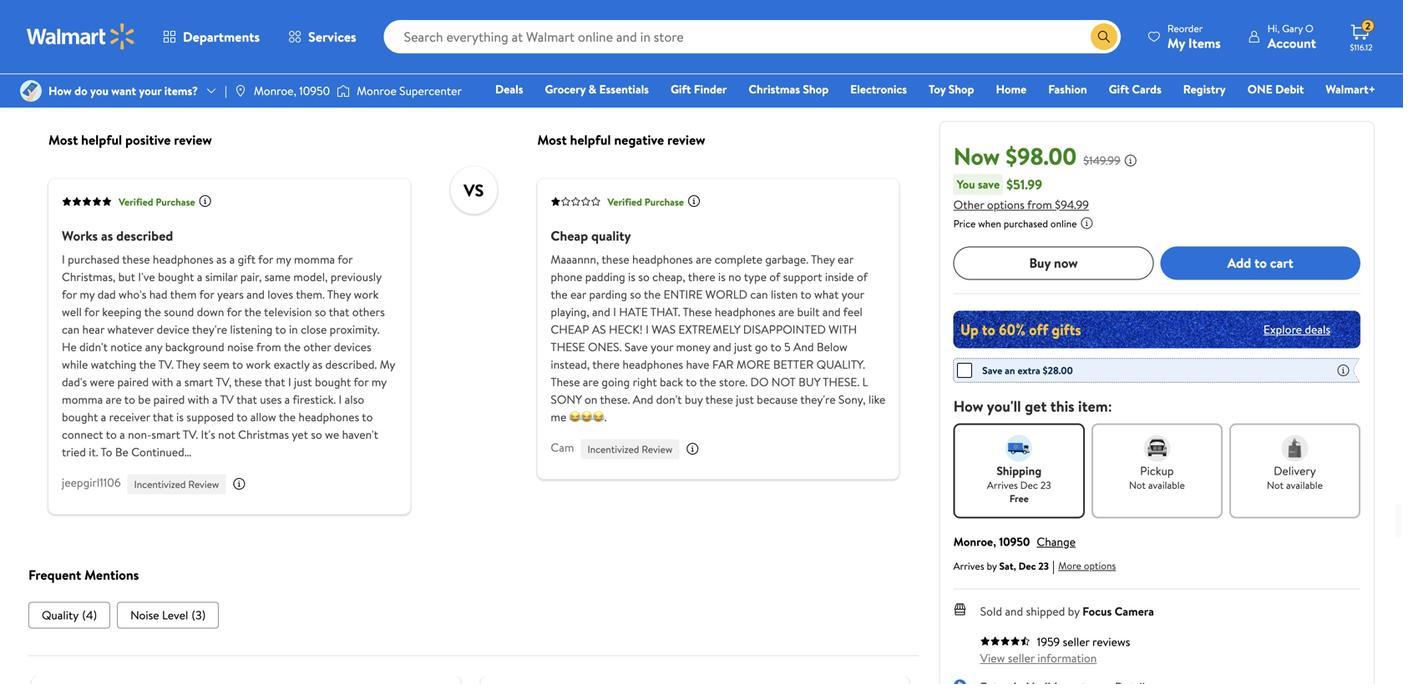 Task type: locate. For each thing, give the bounding box(es) containing it.
have
[[686, 357, 710, 373]]

my up same
[[276, 252, 291, 268]]

more information on savings image
[[1337, 364, 1350, 377]]

1 verified from the left
[[119, 195, 153, 209]]

with down the 'any'
[[152, 374, 173, 391]]

arrives down intent image for shipping
[[987, 478, 1018, 493]]

1 horizontal spatial and
[[793, 339, 814, 356]]

0 horizontal spatial christmas
[[238, 427, 289, 443]]

0 vertical spatial options
[[987, 196, 1025, 213]]

purchase for works as described
[[156, 195, 195, 209]]

are up on
[[583, 374, 599, 391]]

reviews down "focus"
[[1092, 634, 1130, 650]]

0 vertical spatial reviews
[[78, 15, 116, 31]]

incentivized
[[588, 443, 639, 457], [134, 478, 186, 492]]

2 available from the left
[[1286, 478, 1323, 493]]

23 inside arrives by sat, dec 23 | more options
[[1038, 559, 1049, 574]]

2 horizontal spatial as
[[312, 357, 323, 373]]

1 horizontal spatial my
[[1168, 34, 1185, 52]]

they're inside cheap quality maaannn, these headphones are complete garbage. they ear phone padding is so cheap, there is no type of support inside of the ear parding so the entire world can listen to what your playing, and i hate that. these headphones are built and feel cheap as heck! i was extremely disappointed with these ones. save your money and just go to 5 and below instead, there headphones have far more better quality. these are going right back to the store. do not buy these. l sony on these. and don't buy these just because they're sony, like me 😂😂😂.
[[800, 392, 836, 408]]

negative
[[614, 131, 664, 149]]

your
[[139, 83, 161, 99], [842, 287, 864, 303], [651, 339, 673, 356]]

2 verified from the left
[[608, 195, 642, 209]]

walmart+
[[1326, 81, 1376, 97]]

were
[[90, 374, 115, 391]]

buy
[[1029, 254, 1051, 272]]

(3)
[[192, 607, 206, 624]]

my inside works as described i purchased these headphones as a gift for my momma for christmas, but i've bought a similar pair, same model, previously for my dad who's had them for years and loves them. they work well for keeping the sound down for the television so that others can hear whatever device they're listening to in close proximity. he didn't notice any background noise from the other devices while watching the tv. they seem to work exactly as described. my dad's were paired with a smart tv, these that i just bought for my momma are to be paired with a tv that uses a firestick. i also bought a receiver that is supposed to allow the headphones to connect to a non-smart tv. it's not christmas yet so we haven't tried it. to be continued...
[[380, 357, 395, 373]]

0 vertical spatial your
[[139, 83, 161, 99]]

incentivized for described
[[134, 478, 186, 492]]

i
[[62, 252, 65, 268], [613, 304, 616, 320], [646, 322, 649, 338], [288, 374, 291, 391], [339, 392, 342, 408]]

0 horizontal spatial smart
[[151, 427, 180, 443]]

not down intent image for pickup
[[1129, 478, 1146, 493]]

 image
[[234, 84, 247, 98]]

same
[[265, 269, 291, 285]]

dad
[[98, 287, 116, 303]]

1 horizontal spatial how
[[954, 396, 983, 417]]

review right write
[[190, 15, 224, 31]]

view
[[980, 650, 1005, 667]]

1 shop from the left
[[803, 81, 829, 97]]

other
[[304, 339, 331, 356]]

monroe, 10950 change
[[954, 534, 1076, 550]]

my right described.
[[380, 357, 395, 373]]

is inside works as described i purchased these headphones as a gift for my momma for christmas, but i've bought a similar pair, same model, previously for my dad who's had them for years and loves them. they work well for keeping the sound down for the television so that others can hear whatever device they're listening to in close proximity. he didn't notice any background noise from the other devices while watching the tv. they seem to work exactly as described. my dad's were paired with a smart tv, these that i just bought for my momma are to be paired with a tv that uses a firestick. i also bought a receiver that is supposed to allow the headphones to connect to a non-smart tv. it's not christmas yet so we haven't tried it. to be continued...
[[176, 409, 184, 426]]

incentivized review for maaannn,
[[588, 443, 673, 457]]

1 horizontal spatial of
[[857, 269, 868, 285]]

1 vertical spatial arrives
[[954, 559, 984, 574]]

available inside delivery not available
[[1286, 478, 1323, 493]]

headphones up right
[[623, 357, 683, 373]]

these
[[683, 304, 712, 320], [551, 374, 580, 391]]

save inside cheap quality maaannn, these headphones are complete garbage. they ear phone padding is so cheap, there is no type of support inside of the ear parding so the entire world can listen to what your playing, and i hate that. these headphones are built and feel cheap as heck! i was extremely disappointed with these ones. save your money and just go to 5 and below instead, there headphones have far more better quality. these are going right back to the store. do not buy these. l sony on these. and don't buy these just because they're sony, like me 😂😂😂.
[[625, 339, 648, 356]]

and
[[247, 287, 265, 303], [592, 304, 610, 320], [822, 304, 841, 320], [713, 339, 731, 356], [1005, 604, 1023, 620]]

not inside delivery not available
[[1267, 478, 1284, 493]]

0 horizontal spatial purchase
[[156, 195, 195, 209]]

devices
[[334, 339, 371, 356]]

christmas down 'allow'
[[238, 427, 289, 443]]

incentivized review information image down buy
[[686, 443, 699, 456]]

1 vertical spatial your
[[842, 287, 864, 303]]

shop right toy
[[949, 81, 974, 97]]

incentivized review information image for described
[[232, 478, 246, 491]]

1 vertical spatial paired
[[153, 392, 185, 408]]

0 vertical spatial review
[[642, 443, 673, 457]]

extra
[[1018, 364, 1040, 378]]

similar
[[205, 269, 238, 285]]

that right tv
[[236, 392, 257, 408]]

0 vertical spatial can
[[750, 287, 768, 303]]

i've
[[138, 269, 155, 285]]

ear up playing, on the left
[[570, 287, 586, 303]]

1 horizontal spatial my
[[276, 252, 291, 268]]

1 horizontal spatial  image
[[337, 83, 350, 99]]

purchased
[[1004, 217, 1048, 231], [68, 252, 120, 268]]

registry link
[[1176, 80, 1233, 98]]

like
[[869, 392, 886, 408]]

because
[[757, 392, 798, 408]]

1 vertical spatial these
[[551, 374, 580, 391]]

0 horizontal spatial incentivized review information image
[[232, 478, 246, 491]]

purchase down negative
[[645, 195, 684, 209]]

of right type
[[769, 269, 780, 285]]

and right 5
[[793, 339, 814, 356]]

0 horizontal spatial review
[[188, 478, 219, 492]]

a down background in the left of the page
[[176, 374, 182, 391]]

smart up continued...
[[151, 427, 180, 443]]

them
[[170, 287, 197, 303]]

with up "supposed"
[[188, 392, 209, 408]]

for up 'also'
[[354, 374, 369, 391]]

they're down 'down' on the top of the page
[[192, 322, 227, 338]]

options
[[987, 196, 1025, 213], [1084, 559, 1116, 573]]

$98.00
[[1006, 140, 1077, 172]]

tv,
[[216, 374, 232, 391]]

how you'll get this item:
[[954, 396, 1112, 417]]

2 verified purchase from the left
[[608, 195, 684, 209]]

most for most helpful negative review
[[537, 131, 567, 149]]

continued...
[[131, 444, 191, 461]]

incentivized review information image down not
[[232, 478, 246, 491]]

monroe,
[[254, 83, 296, 99], [954, 534, 996, 550]]

0 horizontal spatial options
[[987, 196, 1025, 213]]

deals
[[1305, 322, 1331, 338]]

are
[[696, 252, 712, 268], [778, 304, 794, 320], [583, 374, 599, 391], [106, 392, 122, 408]]

list
[[28, 602, 919, 629]]

1 vertical spatial |
[[1052, 557, 1055, 576]]

gift for gift cards
[[1109, 81, 1129, 97]]

list item
[[28, 602, 110, 629], [117, 602, 219, 629]]

0 vertical spatial momma
[[294, 252, 335, 268]]

0 horizontal spatial available
[[1148, 478, 1185, 493]]

my left items
[[1168, 34, 1185, 52]]

23
[[1040, 478, 1051, 493], [1038, 559, 1049, 574]]

Save an extra $28.00 checkbox
[[957, 363, 972, 378]]

1 horizontal spatial tv.
[[183, 427, 198, 443]]

incentivized review down continued...
[[134, 478, 219, 492]]

monroe supercenter
[[357, 83, 462, 99]]

incentivized review down these.
[[588, 443, 673, 457]]

1 horizontal spatial can
[[750, 287, 768, 303]]

0 horizontal spatial arrives
[[954, 559, 984, 574]]

0 horizontal spatial by
[[987, 559, 997, 574]]

now
[[1054, 254, 1078, 272]]

just
[[734, 339, 752, 356], [294, 374, 312, 391], [736, 392, 754, 408]]

0 horizontal spatial seller
[[1008, 650, 1035, 667]]

2 vertical spatial bought
[[62, 409, 98, 426]]

1 vertical spatial review
[[188, 478, 219, 492]]

10950 down services dropdown button
[[299, 83, 330, 99]]

yet
[[292, 427, 308, 443]]

bought up them
[[158, 269, 194, 285]]

and down what
[[822, 304, 841, 320]]

for up the previously
[[338, 252, 353, 268]]

other
[[954, 196, 984, 213]]

review right negative
[[667, 131, 705, 149]]

verified purchase up described at the top left of page
[[119, 195, 195, 209]]

1 horizontal spatial with
[[188, 392, 209, 408]]

1 horizontal spatial reviews
[[1092, 634, 1130, 650]]

as up similar
[[216, 252, 227, 268]]

me
[[551, 409, 567, 426]]

available inside pickup not available
[[1148, 478, 1185, 493]]

to up buy
[[686, 374, 697, 391]]

review down it's
[[188, 478, 219, 492]]

can inside cheap quality maaannn, these headphones are complete garbage. they ear phone padding is so cheap, there is no type of support inside of the ear parding so the entire world can listen to what your playing, and i hate that. these headphones are built and feel cheap as heck! i was extremely disappointed with these ones. save your money and just go to 5 and below instead, there headphones have far more better quality. these are going right back to the store. do not buy these. l sony on these. and don't buy these just because they're sony, like me 😂😂😂.
[[750, 287, 768, 303]]

not inside pickup not available
[[1129, 478, 1146, 493]]

by
[[987, 559, 997, 574], [1068, 604, 1080, 620]]

monroe, up arrives by sat, dec 23 | more options
[[954, 534, 996, 550]]

1 horizontal spatial gift
[[1109, 81, 1129, 97]]

10950 up the sat,
[[999, 534, 1030, 550]]

for down years
[[227, 304, 242, 320]]

they're
[[192, 322, 227, 338], [800, 392, 836, 408]]

what
[[814, 287, 839, 303]]

2 vertical spatial your
[[651, 339, 673, 356]]

dec down intent image for shipping
[[1020, 478, 1038, 493]]

2 horizontal spatial is
[[718, 269, 726, 285]]

0 horizontal spatial verified purchase information image
[[199, 195, 212, 208]]

delivery not available
[[1267, 463, 1323, 493]]

reviews right all
[[78, 15, 116, 31]]

1 verified purchase information image from the left
[[199, 195, 212, 208]]

0 horizontal spatial they're
[[192, 322, 227, 338]]

1 vertical spatial options
[[1084, 559, 1116, 573]]

0 horizontal spatial most
[[48, 131, 78, 149]]

these up extremely
[[683, 304, 712, 320]]

1 not from the left
[[1129, 478, 1146, 493]]

they up inside
[[811, 252, 835, 268]]

seller down the 4.267 stars out of 5, based on 1959 seller reviews element
[[1008, 650, 1035, 667]]

but
[[118, 269, 135, 285]]

gift cards
[[1109, 81, 1162, 97]]

an
[[1005, 364, 1015, 378]]

1 horizontal spatial from
[[1027, 196, 1052, 213]]

you'll
[[987, 396, 1021, 417]]

is
[[628, 269, 636, 285], [718, 269, 726, 285], [176, 409, 184, 426]]

your right the want
[[139, 83, 161, 99]]

0 vertical spatial arrives
[[987, 478, 1018, 493]]

toy shop link
[[921, 80, 982, 98]]

to left cart
[[1255, 254, 1267, 272]]

gift left finder
[[671, 81, 691, 97]]

a left non-
[[120, 427, 125, 443]]

bought up connect
[[62, 409, 98, 426]]

helpful left negative
[[570, 131, 611, 149]]

dec right the sat,
[[1019, 559, 1036, 574]]

1 horizontal spatial verified
[[608, 195, 642, 209]]

2 horizontal spatial your
[[842, 287, 864, 303]]

0 vertical spatial christmas
[[749, 81, 800, 97]]

how for how do you want your items?
[[48, 83, 72, 99]]

helpful left positive
[[81, 131, 122, 149]]

2 horizontal spatial bought
[[315, 374, 351, 391]]

0 horizontal spatial how
[[48, 83, 72, 99]]

1 horizontal spatial review
[[642, 443, 673, 457]]

1 horizontal spatial paired
[[153, 392, 185, 408]]

2 verified purchase information image from the left
[[687, 195, 701, 208]]

are left complete
[[696, 252, 712, 268]]

helpful for positive
[[81, 131, 122, 149]]

christmas
[[749, 81, 800, 97], [238, 427, 289, 443]]

how left "do"
[[48, 83, 72, 99]]

seller for 1959
[[1063, 634, 1090, 650]]

shop for toy shop
[[949, 81, 974, 97]]

0 horizontal spatial helpful
[[81, 131, 122, 149]]

$149.99
[[1083, 152, 1121, 169]]

right
[[633, 374, 657, 391]]

2 helpful from the left
[[570, 131, 611, 149]]

available for pickup
[[1148, 478, 1185, 493]]

as
[[592, 322, 606, 338]]

just left go
[[734, 339, 752, 356]]

is left "supposed"
[[176, 409, 184, 426]]

i down parding at top left
[[613, 304, 616, 320]]

arrives by sat, dec 23 | more options
[[954, 557, 1116, 576]]

dec inside arrives by sat, dec 23 | more options
[[1019, 559, 1036, 574]]

1 vertical spatial reviews
[[1092, 634, 1130, 650]]

gift left cards
[[1109, 81, 1129, 97]]

0 horizontal spatial verified purchase
[[119, 195, 195, 209]]

legal information image
[[1080, 217, 1094, 230]]

by inside arrives by sat, dec 23 | more options
[[987, 559, 997, 574]]

1 vertical spatial and
[[633, 392, 653, 408]]

and down right
[[633, 392, 653, 408]]

explore
[[1264, 322, 1302, 338]]

is left no
[[718, 269, 726, 285]]

0 vertical spatial my
[[1168, 34, 1185, 52]]

verified purchase information image
[[199, 195, 212, 208], [687, 195, 701, 208]]

from down 'listening'
[[256, 339, 281, 356]]

loves
[[268, 287, 293, 303]]

is right the 'padding'
[[628, 269, 636, 285]]

2 shop from the left
[[949, 81, 974, 97]]

to inside add to cart button
[[1255, 254, 1267, 272]]

money
[[676, 339, 710, 356]]

previously
[[331, 269, 382, 285]]

other options from $94.99 button
[[954, 196, 1089, 213]]

work down noise
[[246, 357, 271, 373]]

0 horizontal spatial momma
[[62, 392, 103, 408]]

1 most from the left
[[48, 131, 78, 149]]

2 vertical spatial just
[[736, 392, 754, 408]]

be
[[115, 444, 128, 461]]

headphones
[[153, 252, 214, 268], [632, 252, 693, 268], [715, 304, 776, 320], [623, 357, 683, 373], [299, 409, 359, 426]]

from
[[1027, 196, 1052, 213], [256, 339, 281, 356]]

4.267 stars out of 5, based on 1959 seller reviews element
[[980, 637, 1030, 647]]

1 vertical spatial dec
[[1019, 559, 1036, 574]]

1 gift from the left
[[671, 81, 691, 97]]

and inside works as described i purchased these headphones as a gift for my momma for christmas, but i've bought a similar pair, same model, previously for my dad who's had them for years and loves them. they work well for keeping the sound down for the television so that others can hear whatever device they're listening to in close proximity. he didn't notice any background noise from the other devices while watching the tv. they seem to work exactly as described. my dad's were paired with a smart tv, these that i just bought for my momma are to be paired with a tv that uses a firestick. i also bought a receiver that is supposed to allow the headphones to connect to a non-smart tv. it's not christmas yet so we haven't tried it. to be continued...
[[247, 287, 265, 303]]

change button
[[1037, 534, 1076, 550]]

1 purchase from the left
[[156, 195, 195, 209]]

1 horizontal spatial as
[[216, 252, 227, 268]]

christmas inside works as described i purchased these headphones as a gift for my momma for christmas, but i've bought a similar pair, same model, previously for my dad who's had them for years and loves them. they work well for keeping the sound down for the television so that others can hear whatever device they're listening to in close proximity. he didn't notice any background noise from the other devices while watching the tv. they seem to work exactly as described. my dad's were paired with a smart tv, these that i just bought for my momma are to be paired with a tv that uses a firestick. i also bought a receiver that is supposed to allow the headphones to connect to a non-smart tv. it's not christmas yet so we haven't tried it. to be continued...
[[238, 427, 289, 443]]

1 horizontal spatial 10950
[[999, 534, 1030, 550]]

save an extra $28.00
[[982, 364, 1073, 378]]

not for delivery
[[1267, 478, 1284, 493]]

incentivized down 😂😂😂.
[[588, 443, 639, 457]]

1 of from the left
[[769, 269, 780, 285]]

0 vertical spatial as
[[101, 227, 113, 245]]

shop for christmas shop
[[803, 81, 829, 97]]

headphones up we
[[299, 409, 359, 426]]

23 left more
[[1038, 559, 1049, 574]]

0 vertical spatial tv.
[[158, 357, 174, 373]]

1 vertical spatial momma
[[62, 392, 103, 408]]

to up haven't
[[362, 409, 373, 426]]

0 vertical spatial incentivized review information image
[[686, 443, 699, 456]]

there down ones.
[[592, 357, 620, 373]]

0 vertical spatial by
[[987, 559, 997, 574]]

 image
[[20, 80, 42, 102], [337, 83, 350, 99]]

2 list item from the left
[[117, 602, 219, 629]]

toy
[[929, 81, 946, 97]]

0 horizontal spatial from
[[256, 339, 281, 356]]

2 vertical spatial my
[[371, 374, 387, 391]]

seller right 1959
[[1063, 634, 1090, 650]]

just down store.
[[736, 392, 754, 408]]

they down the previously
[[327, 287, 351, 303]]

how
[[48, 83, 72, 99], [954, 396, 983, 417]]

purchased down other options from $94.99 button
[[1004, 217, 1048, 231]]

2 vertical spatial they
[[176, 357, 200, 373]]

my down described.
[[371, 374, 387, 391]]

2 gift from the left
[[1109, 81, 1129, 97]]

a inside write a review link
[[182, 15, 188, 31]]

the up that.
[[644, 287, 661, 303]]

available down intent image for delivery
[[1286, 478, 1323, 493]]

a left receiver
[[101, 409, 106, 426]]

seller for view
[[1008, 650, 1035, 667]]

can down type
[[750, 287, 768, 303]]

1 list item from the left
[[28, 602, 110, 629]]

2 not from the left
[[1267, 478, 1284, 493]]

christmas down walmart site-wide search box
[[749, 81, 800, 97]]

1 vertical spatial just
[[294, 374, 312, 391]]

0 horizontal spatial and
[[633, 392, 653, 408]]

dec inside shipping arrives dec 23 free
[[1020, 478, 1038, 493]]

1 vertical spatial monroe,
[[954, 534, 996, 550]]

more
[[1058, 559, 1081, 573]]

listening
[[230, 322, 273, 338]]

2 most from the left
[[537, 131, 567, 149]]

noise
[[130, 607, 159, 624]]

1 vertical spatial incentivized review information image
[[232, 478, 246, 491]]

incentivized review
[[588, 443, 673, 457], [134, 478, 219, 492]]

arrives inside shipping arrives dec 23 free
[[987, 478, 1018, 493]]

positive
[[125, 131, 171, 149]]

0 vertical spatial with
[[152, 374, 173, 391]]

0 horizontal spatial 10950
[[299, 83, 330, 99]]

2 of from the left
[[857, 269, 868, 285]]

0 horizontal spatial  image
[[20, 80, 42, 102]]

1 vertical spatial 23
[[1038, 559, 1049, 574]]

a right write
[[182, 15, 188, 31]]

2 horizontal spatial they
[[811, 252, 835, 268]]

reorder
[[1168, 21, 1203, 35]]

10950
[[299, 83, 330, 99], [999, 534, 1030, 550]]

sound
[[164, 304, 194, 320]]

0 vertical spatial from
[[1027, 196, 1052, 213]]

from inside works as described i purchased these headphones as a gift for my momma for christmas, but i've bought a similar pair, same model, previously for my dad who's had them for years and loves them. they work well for keeping the sound down for the television so that others can hear whatever device they're listening to in close proximity. he didn't notice any background noise from the other devices while watching the tv. they seem to work exactly as described. my dad's were paired with a smart tv, these that i just bought for my momma are to be paired with a tv that uses a firestick. i also bought a receiver that is supposed to allow the headphones to connect to a non-smart tv. it's not christmas yet so we haven't tried it. to be continued...
[[256, 339, 281, 356]]

shop
[[803, 81, 829, 97], [949, 81, 974, 97]]

purchased up christmas,
[[68, 252, 120, 268]]

monroe, for monroe, 10950
[[254, 83, 296, 99]]

| left more
[[1052, 557, 1055, 576]]

search icon image
[[1097, 30, 1111, 43]]

fashion link
[[1041, 80, 1095, 98]]

that.
[[650, 304, 680, 320]]

0 horizontal spatial my
[[80, 287, 95, 303]]

my
[[1168, 34, 1185, 52], [380, 357, 395, 373]]

from down $51.99
[[1027, 196, 1052, 213]]

0 vertical spatial purchased
[[1004, 217, 1048, 231]]

1 verified purchase from the left
[[119, 195, 195, 209]]

the up exactly
[[284, 339, 301, 356]]

0 horizontal spatial there
[[592, 357, 620, 373]]

1 helpful from the left
[[81, 131, 122, 149]]

available down intent image for pickup
[[1148, 478, 1185, 493]]

verified purchase for cheap quality
[[608, 195, 684, 209]]

he
[[62, 339, 77, 356]]

(4)
[[82, 607, 97, 624]]

can inside works as described i purchased these headphones as a gift for my momma for christmas, but i've bought a similar pair, same model, previously for my dad who's had them for years and loves them. they work well for keeping the sound down for the television so that others can hear whatever device they're listening to in close proximity. he didn't notice any background noise from the other devices while watching the tv. they seem to work exactly as described. my dad's were paired with a smart tv, these that i just bought for my momma are to be paired with a tv that uses a firestick. i also bought a receiver that is supposed to allow the headphones to connect to a non-smart tv. it's not christmas yet so we haven't tried it. to be continued...
[[62, 322, 79, 338]]

helpful for negative
[[570, 131, 611, 149]]

0 vertical spatial there
[[688, 269, 715, 285]]

2
[[1365, 19, 1371, 33]]

not down intent image for delivery
[[1267, 478, 1284, 493]]

2 horizontal spatial my
[[371, 374, 387, 391]]

1 horizontal spatial incentivized
[[588, 443, 639, 457]]

0 horizontal spatial can
[[62, 322, 79, 338]]

incentivized review information image
[[686, 443, 699, 456], [232, 478, 246, 491]]

2 purchase from the left
[[645, 195, 684, 209]]

list item containing quality
[[28, 602, 110, 629]]

a
[[182, 15, 188, 31], [229, 252, 235, 268], [197, 269, 202, 285], [176, 374, 182, 391], [212, 392, 218, 408], [285, 392, 290, 408], [101, 409, 106, 426], [120, 427, 125, 443]]

monroe, 10950
[[254, 83, 330, 99]]

1 horizontal spatial monroe,
[[954, 534, 996, 550]]

 image left monroe
[[337, 83, 350, 99]]

this
[[1050, 396, 1075, 417]]

1 available from the left
[[1148, 478, 1185, 493]]

these
[[122, 252, 150, 268], [602, 252, 629, 268], [234, 374, 262, 391], [705, 392, 733, 408]]

save an extra $28.00 element
[[957, 362, 1073, 379]]

hi, gary o account
[[1268, 21, 1316, 52]]



Task type: describe. For each thing, give the bounding box(es) containing it.
ones.
[[588, 339, 622, 356]]

debit
[[1275, 81, 1304, 97]]

review for most helpful positive review
[[174, 131, 212, 149]]

the down had
[[144, 304, 161, 320]]

the up 'listening'
[[244, 304, 261, 320]]

pickup
[[1140, 463, 1174, 479]]

incentivized review for described
[[134, 478, 219, 492]]

incentivized review information image for maaannn,
[[686, 443, 699, 456]]

online
[[1051, 217, 1077, 231]]

grocery & essentials
[[545, 81, 649, 97]]

save
[[978, 176, 1000, 192]]

didn't
[[79, 339, 108, 356]]

pair,
[[240, 269, 262, 285]]

Walmart Site-Wide search field
[[384, 20, 1121, 53]]

cheap
[[551, 227, 588, 245]]

reviews for see all reviews
[[78, 15, 116, 31]]

incentivized for maaannn,
[[588, 443, 639, 457]]

in
[[289, 322, 298, 338]]

from inside you save $51.99 other options from $94.99
[[1027, 196, 1052, 213]]

1 horizontal spatial smart
[[184, 374, 213, 391]]

1 horizontal spatial work
[[354, 287, 379, 303]]

i down works
[[62, 252, 65, 268]]

don't
[[656, 392, 682, 408]]

options inside you save $51.99 other options from $94.99
[[987, 196, 1025, 213]]

these
[[551, 339, 585, 356]]

1 vertical spatial smart
[[151, 427, 180, 443]]

jeepgirl1106
[[62, 475, 121, 491]]

how do you want your items?
[[48, 83, 198, 99]]

0 horizontal spatial your
[[139, 83, 161, 99]]

information
[[1038, 650, 1097, 667]]

parding
[[589, 287, 627, 303]]

&
[[589, 81, 596, 97]]

get
[[1025, 396, 1047, 417]]

a right uses
[[285, 392, 290, 408]]

list item containing noise level
[[117, 602, 219, 629]]

not for pickup
[[1129, 478, 1146, 493]]

hear
[[82, 322, 104, 338]]

that up uses
[[265, 374, 285, 391]]

5
[[784, 339, 791, 356]]

$28.00
[[1043, 364, 1073, 378]]

i left 'also'
[[339, 392, 342, 408]]

gift finder
[[671, 81, 727, 97]]

are inside works as described i purchased these headphones as a gift for my momma for christmas, but i've bought a similar pair, same model, previously for my dad who's had them for years and loves them. they work well for keeping the sound down for the television so that others can hear whatever device they're listening to in close proximity. he didn't notice any background noise from the other devices while watching the tv. they seem to work exactly as described. my dad's were paired with a smart tv, these that i just bought for my momma are to be paired with a tv that uses a firestick. i also bought a receiver that is supposed to allow the headphones to connect to a non-smart tv. it's not christmas yet so we haven't tried it. to be continued...
[[106, 392, 122, 408]]

23 inside shipping arrives dec 23 free
[[1040, 478, 1051, 493]]

these down store.
[[705, 392, 733, 408]]

explore deals
[[1264, 322, 1331, 338]]

we
[[325, 427, 339, 443]]

headphones down world
[[715, 304, 776, 320]]

you
[[957, 176, 975, 192]]

$51.99
[[1007, 175, 1042, 194]]

to left "in"
[[275, 322, 286, 338]]

described.
[[325, 357, 377, 373]]

1 horizontal spatial christmas
[[749, 81, 800, 97]]

review for most helpful negative review
[[667, 131, 705, 149]]

vs
[[464, 179, 484, 202]]

so left the cheap,
[[638, 269, 650, 285]]

so up the hate
[[630, 287, 641, 303]]

my inside 'reorder my items'
[[1168, 34, 1185, 52]]

quality (4)
[[42, 607, 97, 624]]

1 vertical spatial my
[[80, 287, 95, 303]]

up to sixty percent off deals. shop now. image
[[954, 311, 1361, 348]]

connect
[[62, 427, 103, 443]]

exactly
[[274, 357, 309, 373]]

 image for monroe supercenter
[[337, 83, 350, 99]]

monroe, for monroe, 10950 change
[[954, 534, 996, 550]]

item:
[[1078, 396, 1112, 417]]

available for delivery
[[1286, 478, 1323, 493]]

0 horizontal spatial |
[[225, 83, 227, 99]]

firestick.
[[293, 392, 336, 408]]

and up the as
[[592, 304, 610, 320]]

Search search field
[[384, 20, 1121, 53]]

essentials
[[599, 81, 649, 97]]

far
[[712, 357, 734, 373]]

shipping arrives dec 23 free
[[987, 463, 1051, 506]]

christmas shop link
[[741, 80, 836, 98]]

a left gift
[[229, 252, 235, 268]]

walmart+ link
[[1318, 80, 1383, 98]]

options inside arrives by sat, dec 23 | more options
[[1084, 559, 1116, 573]]

deals
[[495, 81, 523, 97]]

when
[[978, 217, 1001, 231]]

and up far
[[713, 339, 731, 356]]

1 horizontal spatial by
[[1068, 604, 1080, 620]]

to up built at the top right
[[801, 287, 812, 303]]

i left was at the top of page
[[646, 322, 649, 338]]

described
[[116, 227, 173, 245]]

background
[[165, 339, 224, 356]]

1 vertical spatial they
[[327, 287, 351, 303]]

10950 for monroe, 10950
[[299, 83, 330, 99]]

garbage.
[[765, 252, 809, 268]]

review for described
[[188, 478, 219, 492]]

shipping
[[997, 463, 1042, 479]]

items?
[[164, 83, 198, 99]]

to left 'be'
[[124, 392, 135, 408]]

0 horizontal spatial bought
[[62, 409, 98, 426]]

for up 'down' on the top of the page
[[199, 287, 214, 303]]

they're inside works as described i purchased these headphones as a gift for my momma for christmas, but i've bought a similar pair, same model, previously for my dad who's had them for years and loves them. they work well for keeping the sound down for the television so that others can hear whatever device they're listening to in close proximity. he didn't notice any background noise from the other devices while watching the tv. they seem to work exactly as described. my dad's were paired with a smart tv, these that i just bought for my momma are to be paired with a tv that uses a firestick. i also bought a receiver that is supposed to allow the headphones to connect to a non-smart tv. it's not christmas yet so we haven't tried it. to be continued...
[[192, 322, 227, 338]]

sony
[[551, 392, 582, 408]]

0 horizontal spatial they
[[176, 357, 200, 373]]

1 vertical spatial ear
[[570, 287, 586, 303]]

headphones up them
[[153, 252, 214, 268]]

1 vertical spatial tv.
[[183, 427, 198, 443]]

sat,
[[999, 559, 1016, 574]]

who's
[[119, 287, 146, 303]]

entire
[[664, 287, 703, 303]]

one
[[1248, 81, 1273, 97]]

how for how you'll get this item:
[[954, 396, 983, 417]]

1 horizontal spatial |
[[1052, 557, 1055, 576]]

i down exactly
[[288, 374, 291, 391]]

see all reviews link
[[28, 11, 130, 35]]

walmart image
[[27, 23, 135, 50]]

electronics link
[[843, 80, 915, 98]]

notice
[[110, 339, 142, 356]]

gift for gift finder
[[671, 81, 691, 97]]

built
[[797, 304, 820, 320]]

 image for how do you want your items?
[[20, 80, 42, 102]]

phone
[[551, 269, 582, 285]]

uses
[[260, 392, 282, 408]]

purchased inside works as described i purchased these headphones as a gift for my momma for christmas, but i've bought a similar pair, same model, previously for my dad who's had them for years and loves them. they work well for keeping the sound down for the television so that others can hear whatever device they're listening to in close proximity. he didn't notice any background noise from the other devices while watching the tv. they seem to work exactly as described. my dad's were paired with a smart tv, these that i just bought for my momma are to be paired with a tv that uses a firestick. i also bought a receiver that is supposed to allow the headphones to connect to a non-smart tv. it's not christmas yet so we haven't tried it. to be continued...
[[68, 252, 120, 268]]

arrives inside arrives by sat, dec 23 | more options
[[954, 559, 984, 574]]

verified purchase information image for most helpful negative review
[[687, 195, 701, 208]]

these up but
[[122, 252, 150, 268]]

verified purchase for works as described
[[119, 195, 195, 209]]

headphones up the cheap,
[[632, 252, 693, 268]]

finder
[[694, 81, 727, 97]]

2 vertical spatial as
[[312, 357, 323, 373]]

so left we
[[311, 427, 322, 443]]

the down the 'any'
[[139, 357, 156, 373]]

0 vertical spatial ear
[[838, 252, 854, 268]]

1 horizontal spatial your
[[651, 339, 673, 356]]

below
[[817, 339, 848, 356]]

0 horizontal spatial paired
[[117, 374, 149, 391]]

intent image for pickup image
[[1144, 435, 1170, 462]]

padding
[[585, 269, 625, 285]]

intent image for delivery image
[[1282, 435, 1308, 462]]

registry
[[1183, 81, 1226, 97]]

it.
[[89, 444, 98, 461]]

the down 'phone'
[[551, 287, 568, 303]]

review for maaannn,
[[642, 443, 673, 457]]

mentions
[[84, 566, 139, 585]]

for right gift
[[258, 252, 273, 268]]

that up proximity.
[[329, 304, 349, 320]]

10950 for monroe, 10950 change
[[999, 534, 1030, 550]]

home
[[996, 81, 1027, 97]]

cards
[[1132, 81, 1162, 97]]

0 vertical spatial my
[[276, 252, 291, 268]]

gift
[[238, 252, 256, 268]]

you save $51.99 other options from $94.99
[[954, 175, 1089, 213]]

1 vertical spatial there
[[592, 357, 620, 373]]

verified for as
[[119, 195, 153, 209]]

intent image for shipping image
[[1006, 435, 1033, 462]]

sold and shipped by focus camera
[[980, 604, 1154, 620]]

you
[[90, 83, 109, 99]]

these right tv,
[[234, 374, 262, 391]]

to left 'allow'
[[237, 409, 248, 426]]

not
[[772, 374, 796, 391]]

dad's
[[62, 374, 87, 391]]

are up disappointed
[[778, 304, 794, 320]]

reviews for 1959 seller reviews
[[1092, 634, 1130, 650]]

they inside cheap quality maaannn, these headphones are complete garbage. they ear phone padding is so cheap, there is no type of support inside of the ear parding so the entire world can listen to what your playing, and i hate that. these headphones are built and feel cheap as heck! i was extremely disappointed with these ones. save your money and just go to 5 and below instead, there headphones have far more better quality. these are going right back to the store. do not buy these. l sony on these. and don't buy these just because they're sony, like me 😂😂😂.
[[811, 252, 835, 268]]

the up yet
[[279, 409, 296, 426]]

type
[[744, 269, 767, 285]]

write a review
[[151, 15, 224, 31]]

close
[[301, 322, 327, 338]]

frequent
[[28, 566, 81, 585]]

1 vertical spatial as
[[216, 252, 227, 268]]

pickup not available
[[1129, 463, 1185, 493]]

buy
[[685, 392, 703, 408]]

a left tv
[[212, 392, 218, 408]]

do
[[750, 374, 769, 391]]

1 horizontal spatial these
[[683, 304, 712, 320]]

these up the 'padding'
[[602, 252, 629, 268]]

allow
[[250, 409, 276, 426]]

to down noise
[[232, 357, 243, 373]]

keeping
[[102, 304, 142, 320]]

for up well
[[62, 287, 77, 303]]

1 horizontal spatial momma
[[294, 252, 335, 268]]

that right receiver
[[153, 409, 173, 426]]

for up the hear
[[84, 304, 99, 320]]

1 horizontal spatial there
[[688, 269, 715, 285]]

and right 'sold'
[[1005, 604, 1023, 620]]

also
[[345, 392, 364, 408]]

0 vertical spatial just
[[734, 339, 752, 356]]

1 horizontal spatial is
[[628, 269, 636, 285]]

receiver
[[109, 409, 150, 426]]

1 vertical spatial bought
[[315, 374, 351, 391]]

verified for quality
[[608, 195, 642, 209]]

to left 5
[[771, 339, 782, 356]]

purchase for cheap quality
[[645, 195, 684, 209]]

1 horizontal spatial save
[[982, 364, 1002, 378]]

most for most helpful positive review
[[48, 131, 78, 149]]

instead,
[[551, 357, 590, 373]]

write
[[151, 15, 179, 31]]

0 vertical spatial bought
[[158, 269, 194, 285]]

now $98.00
[[954, 140, 1077, 172]]

so up close
[[315, 304, 326, 320]]

list containing quality
[[28, 602, 919, 629]]

0 horizontal spatial as
[[101, 227, 113, 245]]

learn more about strikethrough prices image
[[1124, 154, 1137, 167]]

no
[[728, 269, 741, 285]]

0 horizontal spatial work
[[246, 357, 271, 373]]

to up to
[[106, 427, 117, 443]]

the down have
[[699, 374, 716, 391]]

add
[[1227, 254, 1251, 272]]

a left similar
[[197, 269, 202, 285]]

just inside works as described i purchased these headphones as a gift for my momma for christmas, but i've bought a similar pair, same model, previously for my dad who's had them for years and loves them. they work well for keeping the sound down for the television so that others can hear whatever device they're listening to in close proximity. he didn't notice any background noise from the other devices while watching the tv. they seem to work exactly as described. my dad's were paired with a smart tv, these that i just bought for my momma are to be paired with a tv that uses a firestick. i also bought a receiver that is supposed to allow the headphones to connect to a non-smart tv. it's not christmas yet so we haven't tried it. to be continued...
[[294, 374, 312, 391]]

verified purchase information image for most helpful positive review
[[199, 195, 212, 208]]

home link
[[988, 80, 1034, 98]]

cheap,
[[652, 269, 685, 285]]



Task type: vqa. For each thing, say whether or not it's contained in the screenshot.
Women's
no



